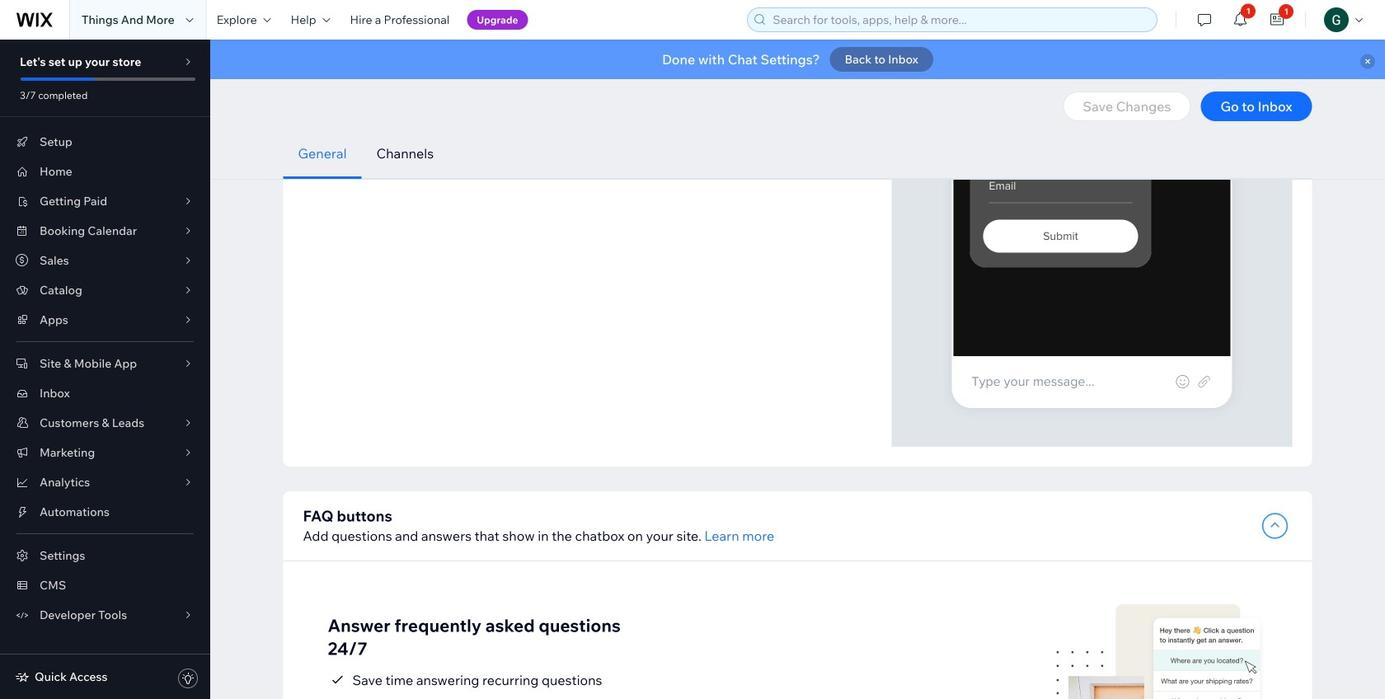 Task type: locate. For each thing, give the bounding box(es) containing it.
alert
[[210, 40, 1385, 79]]

tab list
[[283, 129, 1312, 179]]

Search for tools, apps, help & more... field
[[768, 8, 1152, 31]]

sidebar element
[[0, 40, 210, 699]]



Task type: vqa. For each thing, say whether or not it's contained in the screenshot.
Sidebar element
yes



